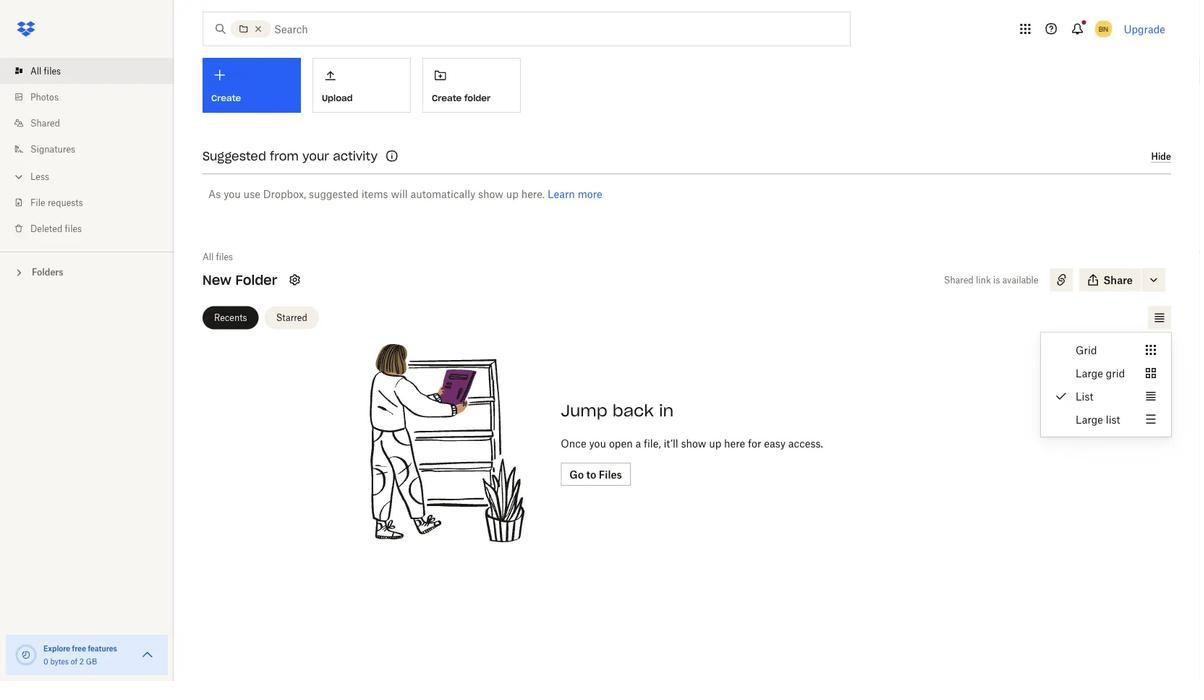 Task type: vqa. For each thing, say whether or not it's contained in the screenshot.
first template content icon from the bottom of the / Contents list
no



Task type: locate. For each thing, give the bounding box(es) containing it.
share button
[[1080, 269, 1142, 292]]

shared down photos
[[30, 118, 60, 128]]

up
[[507, 188, 519, 200], [710, 438, 722, 450]]

signatures link
[[12, 136, 174, 162]]

2
[[79, 658, 84, 667]]

grid radio item
[[1042, 339, 1172, 362]]

items
[[362, 188, 388, 200]]

file
[[30, 197, 45, 208]]

1 vertical spatial you
[[590, 438, 607, 450]]

recents button
[[203, 307, 259, 330]]

0 horizontal spatial you
[[224, 188, 241, 200]]

back
[[613, 401, 654, 421]]

2 large from the top
[[1076, 414, 1104, 426]]

0 horizontal spatial files
[[44, 66, 61, 76]]

file requests link
[[12, 190, 174, 216]]

deleted files
[[30, 223, 82, 234]]

1 horizontal spatial shared
[[945, 275, 974, 286]]

large down grid
[[1076, 367, 1104, 380]]

files inside list item
[[44, 66, 61, 76]]

files right "deleted"
[[65, 223, 82, 234]]

0 horizontal spatial all files link
[[12, 58, 174, 84]]

signatures
[[30, 144, 75, 155]]

here.
[[522, 188, 545, 200]]

file,
[[644, 438, 661, 450]]

0 horizontal spatial all files
[[30, 66, 61, 76]]

all
[[30, 66, 41, 76], [203, 252, 214, 262]]

files
[[44, 66, 61, 76], [65, 223, 82, 234], [216, 252, 233, 262]]

all files link up shared link
[[12, 58, 174, 84]]

show
[[479, 188, 504, 200], [682, 438, 707, 450]]

0
[[43, 658, 48, 667]]

large list
[[1076, 414, 1121, 426]]

1 vertical spatial files
[[65, 223, 82, 234]]

up left here
[[710, 438, 722, 450]]

0 horizontal spatial shared
[[30, 118, 60, 128]]

1 horizontal spatial you
[[590, 438, 607, 450]]

shared inside list
[[30, 118, 60, 128]]

starred button
[[265, 307, 319, 330]]

shared
[[30, 118, 60, 128], [945, 275, 974, 286]]

1 horizontal spatial files
[[65, 223, 82, 234]]

will
[[391, 188, 408, 200]]

0 vertical spatial up
[[507, 188, 519, 200]]

you right as
[[224, 188, 241, 200]]

show right it'll
[[682, 438, 707, 450]]

learn
[[548, 188, 575, 200]]

1 horizontal spatial show
[[682, 438, 707, 450]]

all files
[[30, 66, 61, 76], [203, 252, 233, 262]]

all files inside all files list item
[[30, 66, 61, 76]]

1 vertical spatial large
[[1076, 414, 1104, 426]]

0 vertical spatial all files
[[30, 66, 61, 76]]

0 vertical spatial files
[[44, 66, 61, 76]]

automatically
[[411, 188, 476, 200]]

all files up photos
[[30, 66, 61, 76]]

requests
[[48, 197, 83, 208]]

all files link up new
[[203, 250, 233, 264]]

photos
[[30, 92, 59, 102]]

all files link
[[12, 58, 174, 84], [203, 250, 233, 264]]

is
[[994, 275, 1001, 286]]

you
[[224, 188, 241, 200], [590, 438, 607, 450]]

list
[[0, 49, 174, 252]]

large
[[1076, 367, 1104, 380], [1076, 414, 1104, 426]]

large for large grid
[[1076, 367, 1104, 380]]

show left here.
[[479, 188, 504, 200]]

you left 'open'
[[590, 438, 607, 450]]

1 horizontal spatial up
[[710, 438, 722, 450]]

starred
[[276, 313, 308, 324]]

photos link
[[12, 84, 174, 110]]

2 horizontal spatial files
[[216, 252, 233, 262]]

use
[[244, 188, 261, 200]]

all up photos
[[30, 66, 41, 76]]

more
[[578, 188, 603, 200]]

your
[[303, 149, 330, 164]]

learn more link
[[548, 188, 603, 200]]

1 horizontal spatial all files link
[[203, 250, 233, 264]]

all up new
[[203, 252, 214, 262]]

0 horizontal spatial show
[[479, 188, 504, 200]]

grid
[[1076, 344, 1098, 357]]

1 vertical spatial shared
[[945, 275, 974, 286]]

available
[[1003, 275, 1039, 286]]

large down list
[[1076, 414, 1104, 426]]

up left here.
[[507, 188, 519, 200]]

of
[[71, 658, 78, 667]]

1 vertical spatial up
[[710, 438, 722, 450]]

all files up new
[[203, 252, 233, 262]]

files up photos
[[44, 66, 61, 76]]

0 vertical spatial all
[[30, 66, 41, 76]]

activity
[[333, 149, 378, 164]]

jump back in
[[561, 401, 674, 421]]

as you use dropbox, suggested items will automatically show up here. learn more
[[208, 188, 603, 200]]

folder
[[465, 93, 491, 104]]

files up new
[[216, 252, 233, 262]]

a
[[636, 438, 642, 450]]

1 horizontal spatial all
[[203, 252, 214, 262]]

0 vertical spatial you
[[224, 188, 241, 200]]

0 vertical spatial large
[[1076, 367, 1104, 380]]

0 vertical spatial shared
[[30, 118, 60, 128]]

1 large from the top
[[1076, 367, 1104, 380]]

1 vertical spatial all
[[203, 252, 214, 262]]

0 horizontal spatial all
[[30, 66, 41, 76]]

shared left link
[[945, 275, 974, 286]]

create
[[432, 93, 462, 104]]

0 vertical spatial show
[[479, 188, 504, 200]]

open
[[609, 438, 633, 450]]

1 vertical spatial all files
[[203, 252, 233, 262]]



Task type: describe. For each thing, give the bounding box(es) containing it.
all inside list item
[[30, 66, 41, 76]]

file requests
[[30, 197, 83, 208]]

easy
[[765, 438, 786, 450]]

link
[[977, 275, 992, 286]]

suggested
[[309, 188, 359, 200]]

shared for shared
[[30, 118, 60, 128]]

less
[[30, 171, 49, 182]]

as
[[208, 188, 221, 200]]

1 horizontal spatial all files
[[203, 252, 233, 262]]

large list radio item
[[1042, 408, 1172, 431]]

suggested
[[203, 149, 266, 164]]

less image
[[12, 170, 26, 184]]

for
[[749, 438, 762, 450]]

jump
[[561, 401, 608, 421]]

folder
[[236, 272, 278, 288]]

deleted files link
[[12, 216, 174, 242]]

files inside 'link'
[[65, 223, 82, 234]]

list containing all files
[[0, 49, 174, 252]]

shared link
[[12, 110, 174, 136]]

large for large list
[[1076, 414, 1104, 426]]

recents
[[214, 313, 247, 324]]

folders button
[[0, 261, 174, 283]]

list
[[1076, 391, 1094, 403]]

explore
[[43, 645, 70, 654]]

dropbox image
[[12, 14, 41, 43]]

quota usage element
[[14, 644, 38, 667]]

grid
[[1107, 367, 1126, 380]]

new
[[203, 272, 232, 288]]

all files list item
[[0, 58, 174, 84]]

in
[[659, 401, 674, 421]]

here
[[725, 438, 746, 450]]

0 vertical spatial all files link
[[12, 58, 174, 84]]

suggested from your activity
[[203, 149, 378, 164]]

dropbox,
[[263, 188, 306, 200]]

gb
[[86, 658, 97, 667]]

1 vertical spatial all files link
[[203, 250, 233, 264]]

2 vertical spatial files
[[216, 252, 233, 262]]

share
[[1104, 274, 1134, 286]]

large grid
[[1076, 367, 1126, 380]]

shared link is available
[[945, 275, 1039, 286]]

it'll
[[664, 438, 679, 450]]

access.
[[789, 438, 824, 450]]

deleted
[[30, 223, 62, 234]]

list radio item
[[1042, 385, 1172, 408]]

shared for shared link is available
[[945, 275, 974, 286]]

create folder button
[[423, 58, 521, 113]]

upgrade link
[[1125, 23, 1166, 35]]

large grid radio item
[[1042, 362, 1172, 385]]

list
[[1107, 414, 1121, 426]]

you for once
[[590, 438, 607, 450]]

0 horizontal spatial up
[[507, 188, 519, 200]]

once
[[561, 438, 587, 450]]

create folder
[[432, 93, 491, 104]]

from
[[270, 149, 299, 164]]

explore free features 0 bytes of 2 gb
[[43, 645, 117, 667]]

upgrade
[[1125, 23, 1166, 35]]

new folder
[[203, 272, 278, 288]]

you for as
[[224, 188, 241, 200]]

bytes
[[50, 658, 69, 667]]

features
[[88, 645, 117, 654]]

once you open a file, it'll show up here for easy access.
[[561, 438, 824, 450]]

1 vertical spatial show
[[682, 438, 707, 450]]

free
[[72, 645, 86, 654]]

folders
[[32, 267, 63, 278]]



